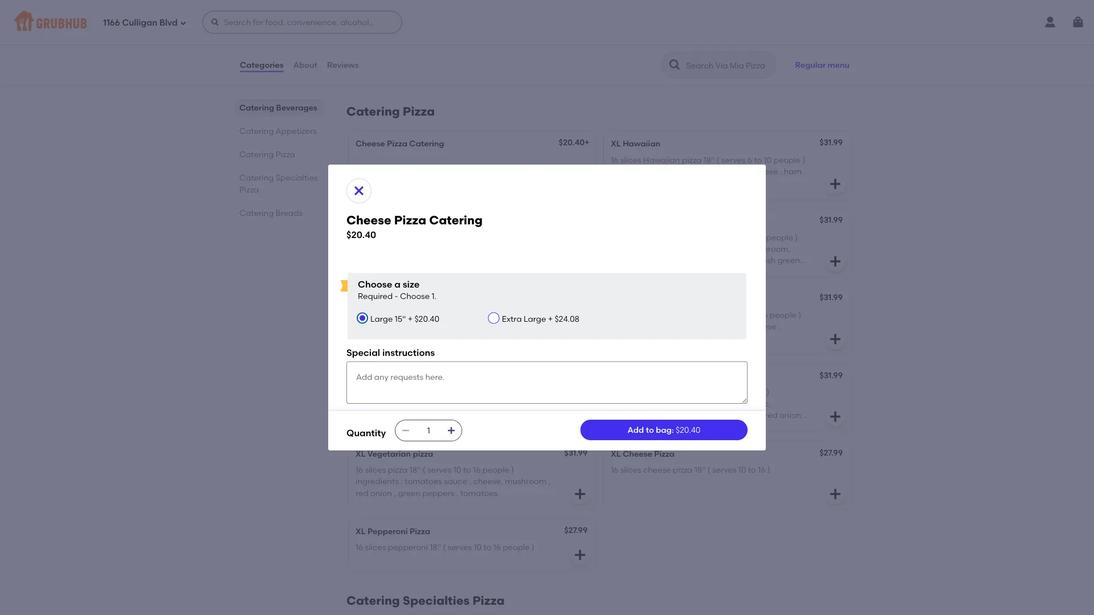 Task type: vqa. For each thing, say whether or not it's contained in the screenshot.
chicken in 16 slices pizza 18'' ( serves 10 to 16 people ) ingredients : pesto sauce , cheese . garlic, tomatoes, artichoke hearts, mushroom, red onion and chicken
yes



Task type: locate. For each thing, give the bounding box(es) containing it.
serves inside 16 slices pizza 18'' ( serves 10 to 16 people ) ingredients : pesto sauce , cheese . garlic, tomatoes, artichoke hearts, mushroom, red onion and chicken
[[683, 388, 707, 398]]

slices inside 16 slices chicken pizza 18'' ( serves 10 to 16 people ) ingredients : garlic sauce , cilantro . cheese , mushroom , red onion and chicken .
[[621, 310, 642, 320]]

: down the "italiana"
[[657, 244, 659, 254]]

1 horizontal spatial mushroom
[[505, 477, 547, 487]]

tomatoes inside 16 slices combination pizza 18'' serves ( 6 to 10 people ) ingredients : tomatoes sauce , salami linguica , mushroom,green peppers black olives and sausage .
[[439, 244, 476, 254]]

ingredients for chicken
[[611, 322, 655, 331]]

chipotle
[[405, 399, 436, 409], [417, 423, 448, 432]]

catering specialties pizza inside tab
[[239, 173, 318, 194]]

slices down chipotle
[[365, 388, 386, 398]]

slices down xl cheese pizza
[[621, 465, 642, 475]]

1 horizontal spatial with
[[459, 310, 475, 320]]

+ left the $24.08 in the right of the page
[[548, 314, 553, 324]]

extra left extra
[[477, 310, 497, 320]]

slices for 16 slices spicy chicken 18'' ( serves 10 to 16 people ) ingredients : chipotle spicy sauce , cheese , mushroom , red onion , tomatoes , and chicken marinated with chipotle sauce .
[[365, 388, 386, 398]]

0 vertical spatial mushroom,
[[747, 244, 791, 254]]

specialties
[[276, 173, 318, 182], [403, 594, 470, 608]]

fresh
[[757, 256, 776, 265]]

18''
[[461, 233, 472, 242], [697, 233, 708, 242], [529, 310, 540, 320], [697, 310, 708, 320], [442, 388, 453, 398], [665, 388, 676, 398], [410, 465, 421, 475], [695, 465, 706, 475], [430, 543, 441, 553]]

chipotle up xl vegetarian pizza
[[417, 423, 448, 432]]

16 slices combination pizza 18'' serves ( 6 to 10 people ) ingredients : tomatoes sauce , salami linguica , mushroom,green peppers black olives and sausage .
[[356, 233, 557, 277]]

mushroom up marinated on the bottom left
[[356, 411, 397, 421]]

mushroom, up fresh
[[747, 244, 791, 254]]

peppers left tomatoes.
[[423, 489, 455, 498]]

green up xl pepperoni pizza
[[398, 489, 421, 498]]

16 slices chicken pizza 18'' ( serves 10 to 16 people ) ingredients : garlic sauce , cilantro . cheese , mushroom , red onion and chicken .
[[611, 310, 802, 343]]

pizza left 18"
[[682, 155, 702, 165]]

1 vertical spatial green
[[398, 489, 421, 498]]

1 horizontal spatial peppers
[[460, 256, 493, 265]]

16 slices hawaiian pizza  18" ( serves 6 to 10 people ) ingredients : tomatoes sauce , extra cheese , ham , pineapple .
[[611, 155, 806, 188]]

slices left the "italiana"
[[621, 233, 642, 242]]

peppers inside 16 slices pizza 18'' ( serves 10 to 16 people ) ingredients : tomatoes sauce , cheese, mushroom , red onion , green peppers , tomatoes.
[[423, 489, 455, 498]]

pepperoni sticks
[[356, 37, 420, 47]]

catering pizza up cheese pizza catering
[[347, 104, 435, 119]]

pineapple
[[611, 178, 651, 188]]

cheese inside cheese pizza catering $20.40
[[347, 213, 392, 228]]

$27.99
[[820, 448, 843, 458], [565, 526, 588, 535]]

garlic down chicken
[[660, 322, 682, 331]]

categories
[[240, 60, 284, 70]]

catering appetizers tab
[[239, 125, 319, 137]]

pizza
[[682, 155, 702, 165], [440, 233, 459, 242], [676, 310, 695, 320], [644, 388, 663, 398], [413, 449, 434, 459], [388, 465, 408, 475], [673, 465, 693, 475]]

bag:
[[656, 426, 674, 435]]

people inside 16 slices pizza 18'' ( serves 10 to 16 people ) ingredients : tomatoes sauce , cheese, mushroom , red onion , green peppers , tomatoes.
[[483, 465, 510, 475]]

0 vertical spatial extra
[[729, 167, 749, 176]]

slices down xl pepperoni pizza
[[365, 543, 386, 553]]

1 vertical spatial extra
[[477, 310, 497, 320]]

6 for cheese
[[741, 233, 745, 242]]

ingredients up marinated on the bottom left
[[356, 399, 399, 409]]

6 inside 16 slices hawaiian pizza  18" ( serves 6 to 10 people ) ingredients : tomatoes sauce , extra cheese , ham , pineapple .
[[748, 155, 753, 165]]

$20.40 for catering
[[347, 230, 377, 241]]

) inside 16 slices spicy chicken 18'' ( serves 10 to 16 people ) ingredients : chipotle spicy sauce , cheese , mushroom , red onion , tomatoes , and chicken marinated with chipotle sauce .
[[544, 388, 547, 398]]

+
[[585, 138, 590, 147], [408, 314, 413, 324], [548, 314, 553, 324]]

pepperoni
[[356, 37, 396, 47], [368, 294, 408, 304], [368, 527, 408, 537]]

: down xl chipotle chicken
[[401, 399, 403, 409]]

cheese pizza catering $20.40
[[347, 213, 483, 241]]

: for combination
[[435, 244, 437, 254]]

chipotle up input item quantity number field
[[405, 399, 436, 409]]

) inside 16 slices italiana pizza 18'' ( serves 6 to 10 people ) ingredients : garlic sauce , cheese , mushroom, tomatoes ,sausage , and topped with fresh green onion .
[[796, 233, 798, 242]]

pizza down xl vegetarian pizza
[[388, 465, 408, 475]]

mushroom inside 16 slices chicken pizza 18'' ( serves 10 to 16 people ) ingredients : garlic sauce , cilantro . cheese , mushroom , red onion and chicken .
[[611, 333, 653, 343]]

: left pesto
[[657, 399, 659, 409]]

1 vertical spatial pepperoni
[[388, 543, 428, 553]]

2 vertical spatial cheese
[[623, 449, 653, 459]]

catering beverages tab
[[239, 102, 319, 113]]

spicy down xl chipotle chicken
[[388, 388, 408, 398]]

chicken down instructions
[[401, 372, 431, 381]]

svg image
[[829, 59, 843, 72], [829, 177, 843, 191], [352, 184, 366, 198], [829, 255, 843, 269], [829, 333, 843, 346], [574, 410, 587, 424], [402, 426, 411, 436], [447, 426, 456, 436], [829, 488, 843, 502], [574, 549, 587, 563]]

1 horizontal spatial large
[[524, 314, 546, 324]]

pepperoni down xl pepperoni pizza
[[388, 543, 428, 553]]

+ for large 15" + $20.40
[[408, 314, 413, 324]]

extra
[[729, 167, 749, 176], [477, 310, 497, 320]]

onion inside 16 slices pizza 18'' ( serves 10 to 16 people ) ingredients : tomatoes sauce , cheese, mushroom , red onion , green peppers , tomatoes.
[[371, 489, 392, 498]]

peppers left the black
[[460, 256, 493, 265]]

1 garlic from the top
[[660, 244, 682, 254]]

ingredients inside 16 slices hawaiian pizza  18" ( serves 6 to 10 people ) ingredients : tomatoes sauce , extra cheese , ham , pineapple .
[[611, 167, 655, 176]]

catering specialties pizza
[[239, 173, 318, 194], [347, 594, 505, 608]]

1 vertical spatial mushroom
[[356, 411, 397, 421]]

sticks
[[398, 37, 420, 47], [663, 37, 685, 47], [674, 53, 695, 63]]

extra left ham
[[729, 167, 749, 176]]

pizza
[[403, 104, 435, 119], [387, 139, 408, 149], [276, 149, 295, 159], [239, 185, 259, 194], [394, 213, 427, 228], [399, 216, 419, 226], [675, 233, 695, 242], [655, 449, 675, 459], [410, 527, 430, 537], [473, 594, 505, 608]]

catering pizza down catering appetizers
[[239, 149, 295, 159]]

with left extra
[[459, 310, 475, 320]]

$24.08
[[555, 314, 580, 324]]

pizza up "mushroom,green"
[[440, 233, 459, 242]]

xl
[[611, 139, 621, 149], [356, 216, 366, 226], [356, 294, 366, 304], [611, 294, 621, 304], [356, 449, 366, 459], [611, 449, 621, 459], [356, 527, 366, 537]]

mushroom right cheese, on the left bottom of the page
[[505, 477, 547, 487]]

specialties down 16 slices pepperoni 18'' ( serves 10 to 16 people )
[[403, 594, 470, 608]]

2 garlic from the top
[[660, 322, 682, 331]]

specialties down "catering pizza" tab
[[276, 173, 318, 182]]

1 horizontal spatial +
[[548, 314, 553, 324]]

slices for 16 slices pizza 18'' ( serves 10 to 16 people ) ingredients : pesto sauce , cheese . garlic, tomatoes, artichoke hearts, mushroom, red onion and chicken
[[621, 388, 642, 398]]

red inside 16 slices pizza 18'' ( serves 10 to 16 people ) ingredients : tomatoes sauce , cheese, mushroom , red onion , green peppers , tomatoes.
[[356, 489, 369, 498]]

slices down required on the top left of the page
[[365, 310, 386, 320]]

: down xl hawaiian
[[657, 167, 659, 176]]

0 horizontal spatial specialties
[[276, 173, 318, 182]]

extra large + $24.08
[[502, 314, 580, 324]]

0 horizontal spatial 6
[[505, 233, 510, 242]]

0 vertical spatial catering specialties pizza
[[239, 173, 318, 194]]

garlic up ,sausage
[[660, 244, 682, 254]]

xl for xl pepperoni pizza
[[356, 527, 366, 537]]

: down xl vegetarian pizza
[[401, 477, 403, 487]]

chicken down chicken
[[644, 310, 674, 320]]

0 vertical spatial pepperoni
[[417, 310, 457, 320]]

slices down xl hawaiian
[[621, 155, 642, 165]]

ingredients inside 16 slices italiana pizza 18'' ( serves 6 to 10 people ) ingredients : garlic sauce , cheese , mushroom, tomatoes ,sausage , and topped with fresh green onion .
[[611, 244, 655, 254]]

extra
[[502, 314, 522, 324]]

0 vertical spatial mushroom
[[611, 333, 653, 343]]

pizza inside 16 slices hawaiian pizza  18" ( serves 6 to 10 people ) ingredients : tomatoes sauce , extra cheese , ham , pineapple .
[[682, 155, 702, 165]]

slices inside 16 slices italiana pizza 18'' ( serves 6 to 10 people ) ingredients : garlic sauce , cheese , mushroom, tomatoes ,sausage , and topped with fresh green onion .
[[621, 233, 642, 242]]

mushroom inside 16 slices pizza 18'' ( serves 10 to 16 people ) ingredients : tomatoes sauce , cheese, mushroom , red onion , green peppers , tomatoes.
[[505, 477, 547, 487]]

2 horizontal spatial with
[[739, 256, 755, 265]]

with left fresh
[[739, 256, 755, 265]]

slices for 16 slices italiana pizza 18'' ( serves 6 to 10 people ) ingredients : garlic sauce , cheese , mushroom, tomatoes ,sausage , and topped with fresh green onion .
[[621, 233, 642, 242]]

1 vertical spatial hawaiian
[[644, 155, 680, 165]]

ingredients
[[611, 167, 655, 176], [389, 244, 433, 254], [611, 244, 655, 254], [611, 322, 655, 331], [356, 399, 399, 409], [611, 399, 655, 409], [356, 477, 399, 487]]

$20.40
[[559, 138, 585, 147], [347, 230, 377, 241], [415, 314, 440, 324], [676, 426, 701, 435]]

slices down vegetarian on the left bottom of the page
[[365, 465, 386, 475]]

garlic
[[660, 244, 682, 254], [660, 322, 682, 331]]

16
[[611, 155, 619, 165], [356, 233, 363, 242], [611, 233, 619, 242], [356, 310, 363, 320], [611, 310, 619, 320], [761, 310, 768, 320], [402, 322, 409, 331], [356, 388, 363, 398], [505, 388, 513, 398], [611, 388, 619, 398], [729, 388, 736, 398], [356, 465, 363, 475], [473, 465, 481, 475], [611, 465, 619, 475], [758, 465, 766, 475], [356, 543, 363, 553], [494, 543, 501, 553]]

0 horizontal spatial +
[[408, 314, 413, 324]]

pizza up pesto
[[644, 388, 663, 398]]

catering pizza inside tab
[[239, 149, 295, 159]]

. inside 16 slices italiana pizza 18'' ( serves 6 to 10 people ) ingredients : garlic sauce , cheese , mushroom, tomatoes ,sausage , and topped with fresh green onion .
[[635, 267, 637, 277]]

1 horizontal spatial extra
[[729, 167, 749, 176]]

to inside 16 slices pizza 18'' ( serves 10 to 16 people ) ingredients : tomatoes sauce , cheese, mushroom , red onion , green peppers , tomatoes.
[[463, 465, 471, 475]]

olives
[[518, 256, 539, 265]]

mushroom
[[611, 333, 653, 343], [356, 411, 397, 421], [505, 477, 547, 487]]

18'' inside the 16 slices double pepperoni with extra cheese 18'' ( serves 10 to 16 people )
[[529, 310, 540, 320]]

slices inside 16 slices pizza 18'' ( serves 10 to 16 people ) ingredients : pesto sauce , cheese . garlic, tomatoes, artichoke hearts, mushroom, red onion and chicken
[[621, 388, 642, 398]]

red up xl vegetarian pizza
[[403, 411, 416, 421]]

1 horizontal spatial catering pizza
[[347, 104, 435, 119]]

: inside 16 slices combination pizza 18'' serves ( 6 to 10 people ) ingredients : tomatoes sauce , salami linguica , mushroom,green peppers black olives and sausage .
[[435, 244, 437, 254]]

0 horizontal spatial catering specialties pizza
[[239, 173, 318, 194]]

spicy
[[388, 388, 408, 398], [438, 399, 458, 409]]

1 horizontal spatial green
[[778, 256, 801, 265]]

onion inside 16 slices chicken pizza 18'' ( serves 10 to 16 people ) ingredients : garlic sauce , cilantro . cheese , mushroom , red onion and chicken .
[[674, 333, 695, 343]]

tomatoes
[[660, 167, 698, 176], [439, 244, 476, 254], [611, 256, 649, 265], [446, 411, 483, 421], [405, 477, 442, 487]]

pepperoni down 1.
[[417, 310, 457, 320]]

1166 culligan blvd
[[103, 18, 178, 28]]

main navigation navigation
[[0, 0, 1095, 44]]

slices for 16 slices pizza 18'' ( serves 10 to 16 people ) ingredients : tomatoes sauce , cheese, mushroom , red onion , green peppers , tomatoes.
[[365, 465, 386, 475]]

2 horizontal spatial mushroom
[[611, 333, 653, 343]]

6 inside 16 slices combination pizza 18'' serves ( 6 to 10 people ) ingredients : tomatoes sauce , salami linguica , mushroom,green peppers black olives and sausage .
[[505, 233, 510, 242]]

0 horizontal spatial large
[[371, 314, 393, 324]]

1 horizontal spatial choose
[[400, 292, 430, 301]]

1 horizontal spatial $27.99
[[820, 448, 843, 458]]

) inside 16 slices combination pizza 18'' serves ( 6 to 10 people ) ingredients : tomatoes sauce , salami linguica , mushroom,green peppers black olives and sausage .
[[385, 244, 388, 254]]

choose a size required - choose 1.
[[358, 279, 437, 301]]

cheese
[[751, 167, 779, 176], [714, 244, 741, 254], [499, 310, 527, 320], [749, 322, 777, 331], [489, 399, 517, 409], [713, 399, 741, 409], [644, 465, 671, 475]]

chicken down tomatoes,
[[629, 423, 659, 432]]

double
[[388, 310, 415, 320]]

vegetarian
[[368, 449, 411, 459]]

. inside 16 slices combination pizza 18'' serves ( 6 to 10 people ) ingredients : tomatoes sauce , salami linguica , mushroom,green peppers black olives and sausage .
[[391, 267, 393, 277]]

-
[[395, 292, 398, 301]]

bacon ranch sticks
[[611, 37, 685, 47]]

:
[[657, 167, 659, 176], [435, 244, 437, 254], [657, 244, 659, 254], [657, 322, 659, 331], [401, 399, 403, 409], [657, 399, 659, 409], [401, 477, 403, 487]]

mushroom, inside 16 slices italiana pizza 18'' ( serves 6 to 10 people ) ingredients : garlic sauce , cheese , mushroom, tomatoes ,sausage , and topped with fresh green onion .
[[747, 244, 791, 254]]

choose
[[358, 279, 392, 290], [400, 292, 430, 301]]

hawaiian inside 16 slices hawaiian pizza  18" ( serves 6 to 10 people ) ingredients : tomatoes sauce , extra cheese , ham , pineapple .
[[644, 155, 680, 165]]

+ left xl hawaiian
[[585, 138, 590, 147]]

hawaiian
[[623, 139, 661, 149], [644, 155, 680, 165]]

catering breads tab
[[239, 207, 319, 219]]

slices for 16 slices double pepperoni with extra cheese 18'' ( serves 10 to 16 people )
[[365, 310, 386, 320]]

red down vegetarian on the left bottom of the page
[[356, 489, 369, 498]]

16 inside 16 slices combination pizza 18'' serves ( 6 to 10 people ) ingredients : tomatoes sauce , salami linguica , mushroom,green peppers black olives and sausage .
[[356, 233, 363, 242]]

18"
[[704, 155, 715, 165]]

0 vertical spatial specialties
[[276, 173, 318, 182]]

0 vertical spatial $27.99
[[820, 448, 843, 458]]

cheese
[[356, 139, 385, 149], [347, 213, 392, 228], [623, 449, 653, 459]]

0 vertical spatial cheese
[[356, 139, 385, 149]]

serves inside 16 slices italiana pizza 18'' ( serves 6 to 10 people ) ingredients : garlic sauce , cheese , mushroom, tomatoes ,sausage , and topped with fresh green onion .
[[714, 233, 739, 242]]

: down chicken
[[657, 322, 659, 331]]

0 horizontal spatial green
[[398, 489, 421, 498]]

xl for xl hawaiian
[[611, 139, 621, 149]]

1 vertical spatial $27.99
[[565, 526, 588, 535]]

1 vertical spatial peppers
[[423, 489, 455, 498]]

cheese for cheese pizza catering $20.40
[[347, 213, 392, 228]]

1 vertical spatial garlic
[[660, 322, 682, 331]]

6 for salami
[[505, 233, 510, 242]]

slices down "combo"
[[365, 233, 386, 242]]

pizza down input item quantity number field
[[413, 449, 434, 459]]

chicken down special instructions text box
[[506, 411, 536, 421]]

tomatoes inside 16 slices pizza 18'' ( serves 10 to 16 people ) ingredients : tomatoes sauce , cheese, mushroom , red onion , green peppers , tomatoes.
[[405, 477, 442, 487]]

ingredients down garlic
[[611, 322, 655, 331]]

2 vertical spatial with
[[399, 423, 415, 432]]

15"
[[395, 314, 406, 324]]

$31.99 for 16 slices pizza 18'' ( serves 10 to 16 people ) ingredients : pesto sauce , cheese . garlic, tomatoes, artichoke hearts, mushroom, red onion and chicken
[[820, 371, 843, 380]]

catering beverages
[[239, 103, 318, 112]]

$31.99
[[820, 138, 843, 147], [820, 215, 843, 225], [820, 293, 843, 303], [820, 371, 843, 380], [565, 448, 588, 458]]

slices up tomatoes,
[[621, 388, 642, 398]]

0 vertical spatial with
[[739, 256, 755, 265]]

search icon image
[[669, 58, 682, 72]]

16 slices cheese pizza 18'' ( serves 10 to 16 )
[[611, 465, 771, 475]]

slices
[[621, 155, 642, 165], [365, 233, 386, 242], [621, 233, 642, 242], [365, 310, 386, 320], [621, 310, 642, 320], [365, 388, 386, 398], [621, 388, 642, 398], [365, 465, 386, 475], [621, 465, 642, 475], [365, 543, 386, 553]]

ingredients inside 16 slices spicy chicken 18'' ( serves 10 to 16 people ) ingredients : chipotle spicy sauce , cheese , mushroom , red onion , tomatoes , and chicken marinated with chipotle sauce .
[[356, 399, 399, 409]]

sauce inside 16 slices italiana pizza 18'' ( serves 6 to 10 people ) ingredients : garlic sauce , cheese , mushroom, tomatoes ,sausage , and topped with fresh green onion .
[[684, 244, 708, 254]]

xl for xl garlic chicken ( via mia chicken )
[[611, 294, 621, 304]]

0 vertical spatial catering pizza
[[347, 104, 435, 119]]

0 horizontal spatial with
[[399, 423, 415, 432]]

tomatoes inside 16 slices italiana pizza 18'' ( serves 6 to 10 people ) ingredients : garlic sauce , cheese , mushroom, tomatoes ,sausage , and topped with fresh green onion .
[[611, 256, 649, 265]]

ingredients up tomatoes,
[[611, 399, 655, 409]]

ingredients down combination
[[389, 244, 433, 254]]

$31.99 for 16 slices chicken pizza 18'' ( serves 10 to 16 people ) ingredients : garlic sauce , cilantro . cheese , mushroom , red onion and chicken .
[[820, 293, 843, 303]]

2 large from the left
[[524, 314, 546, 324]]

ingredients inside 16 slices pizza 18'' ( serves 10 to 16 people ) ingredients : pesto sauce , cheese . garlic, tomatoes, artichoke hearts, mushroom, red onion and chicken
[[611, 399, 655, 409]]

appetizers
[[276, 126, 317, 136]]

0 vertical spatial chipotle
[[405, 399, 436, 409]]

0 vertical spatial peppers
[[460, 256, 493, 265]]

large
[[371, 314, 393, 324], [524, 314, 546, 324]]

)
[[789, 53, 792, 63], [803, 155, 806, 165], [796, 233, 798, 242], [385, 244, 388, 254], [751, 294, 754, 304], [799, 310, 802, 320], [440, 322, 443, 331], [544, 388, 547, 398], [767, 388, 770, 398], [512, 465, 514, 475], [768, 465, 771, 475], [532, 543, 535, 553]]

Special instructions text field
[[347, 362, 748, 404]]

people inside the 16 slices double pepperoni with extra cheese 18'' ( serves 10 to 16 people )
[[411, 322, 438, 331]]

1 vertical spatial cheese
[[347, 213, 392, 228]]

mushroom down garlic
[[611, 333, 653, 343]]

0 horizontal spatial peppers
[[423, 489, 455, 498]]

$20.40 inside cheese pizza catering $20.40
[[347, 230, 377, 241]]

and
[[541, 256, 557, 265], [691, 256, 707, 265], [697, 333, 713, 343], [489, 411, 504, 421], [611, 423, 627, 432]]

: for spicy
[[401, 399, 403, 409]]

1 horizontal spatial 6
[[741, 233, 745, 242]]

hawaiian up pineapple
[[623, 139, 661, 149]]

10 inside 16 slices italiana pizza 18'' ( serves 6 to 10 people ) ingredients : garlic sauce , cheese , mushroom, tomatoes ,sausage , and topped with fresh green onion .
[[757, 233, 765, 242]]

( inside 16 slices hawaiian pizza  18" ( serves 6 to 10 people ) ingredients : tomatoes sauce , extra cheese , ham , pineapple .
[[717, 155, 720, 165]]

tomatoes inside 16 slices hawaiian pizza  18" ( serves 6 to 10 people ) ingredients : tomatoes sauce , extra cheese , ham , pineapple .
[[660, 167, 698, 176]]

onion inside 16 slices italiana pizza 18'' ( serves 6 to 10 people ) ingredients : garlic sauce , cheese , mushroom, tomatoes ,sausage , and topped with fresh green onion .
[[611, 267, 633, 277]]

: for hawaiian
[[657, 167, 659, 176]]

0 vertical spatial garlic
[[660, 244, 682, 254]]

ingredients up pineapple
[[611, 167, 655, 176]]

: inside 16 slices chicken pizza 18'' ( serves 10 to 16 people ) ingredients : garlic sauce , cilantro . cheese , mushroom , red onion and chicken .
[[657, 322, 659, 331]]

1 large from the left
[[371, 314, 393, 324]]

garlic inside 16 slices chicken pizza 18'' ( serves 10 to 16 people ) ingredients : garlic sauce , cilantro . cheese , mushroom , red onion and chicken .
[[660, 322, 682, 331]]

) inside the 16 slices double pepperoni with extra cheese 18'' ( serves 10 to 16 people )
[[440, 322, 443, 331]]

red down chicken
[[659, 333, 672, 343]]

0 horizontal spatial catering pizza
[[239, 149, 295, 159]]

1 vertical spatial specialties
[[403, 594, 470, 608]]

pizza inside cheese pizza catering $20.40
[[394, 213, 427, 228]]

large right extra
[[524, 314, 546, 324]]

1 vertical spatial choose
[[400, 292, 430, 301]]

red
[[659, 333, 672, 343], [403, 411, 416, 421], [765, 411, 778, 421], [356, 489, 369, 498]]

slices inside 16 slices combination pizza 18'' serves ( 6 to 10 people ) ingredients : tomatoes sauce , salami linguica , mushroom,green peppers black olives and sausage .
[[365, 233, 386, 242]]

cheese for cheese pizza catering
[[356, 139, 385, 149]]

Search Via Mia Pizza search field
[[686, 60, 773, 71]]

to
[[739, 53, 747, 63], [755, 155, 762, 165], [512, 233, 520, 242], [747, 233, 755, 242], [751, 310, 759, 320], [392, 322, 400, 331], [496, 388, 504, 398], [719, 388, 727, 398], [646, 426, 654, 435], [463, 465, 471, 475], [749, 465, 757, 475], [484, 543, 492, 553]]

mushroom, inside 16 slices pizza 18'' ( serves 10 to 16 people ) ingredients : pesto sauce , cheese . garlic, tomatoes, artichoke hearts, mushroom, red onion and chicken
[[720, 411, 763, 421]]

0 horizontal spatial $27.99
[[565, 526, 588, 535]]

blvd
[[160, 18, 178, 28]]

extra inside the 16 slices double pepperoni with extra cheese 18'' ( serves 10 to 16 people )
[[477, 310, 497, 320]]

1 vertical spatial catering specialties pizza
[[347, 594, 505, 608]]

(
[[697, 53, 700, 63], [717, 155, 720, 165], [500, 233, 503, 242], [710, 233, 712, 242], [683, 294, 686, 304], [542, 310, 545, 320], [710, 310, 713, 320], [455, 388, 458, 398], [678, 388, 681, 398], [423, 465, 426, 475], [708, 465, 711, 475], [443, 543, 446, 553]]

catering specialties pizza down 16 slices pepperoni 18'' ( serves 10 to 16 people )
[[347, 594, 505, 608]]

. inside 16 slices spicy chicken 18'' ( serves 10 to 16 people ) ingredients : chipotle spicy sauce , cheese , mushroom , red onion , tomatoes , and chicken marinated with chipotle sauce .
[[476, 423, 478, 432]]

red inside 16 slices chicken pizza 18'' ( serves 10 to 16 people ) ingredients : garlic sauce , cilantro . cheese , mushroom , red onion and chicken .
[[659, 333, 672, 343]]

0 horizontal spatial choose
[[358, 279, 392, 290]]

.
[[653, 178, 654, 188], [391, 267, 393, 277], [635, 267, 637, 277], [745, 322, 747, 331], [746, 333, 748, 343], [743, 399, 745, 409], [476, 423, 478, 432]]

onion
[[611, 267, 633, 277], [674, 333, 695, 343], [418, 411, 440, 421], [780, 411, 802, 421], [371, 489, 392, 498]]

2 vertical spatial pepperoni
[[368, 527, 408, 537]]

required
[[358, 292, 393, 301]]

: inside 16 slices italiana pizza 18'' ( serves 6 to 10 people ) ingredients : garlic sauce , cheese , mushroom, tomatoes ,sausage , and topped with fresh green onion .
[[657, 244, 659, 254]]

ranch down bacon ranch sticks
[[649, 53, 672, 63]]

18'' inside 16 slices pizza 18'' ( serves 10 to 16 people ) ingredients : pesto sauce , cheese . garlic, tomatoes, artichoke hearts, mushroom, red onion and chicken
[[665, 388, 676, 398]]

instructions
[[383, 347, 435, 359]]

0 horizontal spatial spicy
[[388, 388, 408, 398]]

ranch up bacon
[[638, 37, 661, 47]]

1 vertical spatial with
[[459, 310, 475, 320]]

sauce inside 16 slices pizza 18'' ( serves 10 to 16 people ) ingredients : tomatoes sauce , cheese, mushroom , red onion , green peppers , tomatoes.
[[444, 477, 468, 487]]

catering specialties pizza up catering breads tab
[[239, 173, 318, 194]]

0 vertical spatial ranch
[[638, 37, 661, 47]]

: up "mushroom,green"
[[435, 244, 437, 254]]

0 horizontal spatial mushroom
[[356, 411, 397, 421]]

ingredients down the "italiana"
[[611, 244, 655, 254]]

10
[[764, 155, 772, 165], [522, 233, 529, 242], [757, 233, 765, 242], [741, 310, 749, 320], [382, 322, 390, 331], [486, 388, 494, 398], [709, 388, 717, 398], [454, 465, 462, 475], [739, 465, 747, 475], [474, 543, 482, 553]]

2 vertical spatial mushroom
[[505, 477, 547, 487]]

peppers
[[460, 256, 493, 265], [423, 489, 455, 498]]

slices for 16 slices pepperoni 18'' ( serves 10 to 16 people )
[[365, 543, 386, 553]]

choose down size
[[400, 292, 430, 301]]

green right fresh
[[778, 256, 801, 265]]

+ right 15"
[[408, 314, 413, 324]]

large left 15"
[[371, 314, 393, 324]]

slices down garlic
[[621, 310, 642, 320]]

spicy up input item quantity number field
[[438, 399, 458, 409]]

catering pizza
[[347, 104, 435, 119], [239, 149, 295, 159]]

1 vertical spatial pepperoni
[[368, 294, 408, 304]]

$31.99 for 16 slices italiana pizza 18'' ( serves 6 to 10 people ) ingredients : garlic sauce , cheese , mushroom, tomatoes ,sausage , and topped with fresh green onion .
[[820, 215, 843, 225]]

ingredients for italiana
[[611, 244, 655, 254]]

people inside 16 slices pizza 18'' ( serves 10 to 16 people ) ingredients : pesto sauce , cheese . garlic, tomatoes, artichoke hearts, mushroom, red onion and chicken
[[738, 388, 765, 398]]

. inside 16 slices hawaiian pizza  18" ( serves 6 to 10 people ) ingredients : tomatoes sauce , extra cheese , ham , pineapple .
[[653, 178, 654, 188]]

red down 'garlic,'
[[765, 411, 778, 421]]

2 horizontal spatial 6
[[748, 155, 753, 165]]

) inside 16 slices pizza 18'' ( serves 10 to 16 people ) ingredients : pesto sauce , cheese . garlic, tomatoes, artichoke hearts, mushroom, red onion and chicken
[[767, 388, 770, 398]]

0 vertical spatial choose
[[358, 279, 392, 290]]

marinated
[[356, 423, 397, 432]]

black
[[494, 256, 516, 265]]

hawaiian down xl hawaiian
[[644, 155, 680, 165]]

with
[[739, 256, 755, 265], [459, 310, 475, 320], [399, 423, 415, 432]]

) inside 16 slices hawaiian pizza  18" ( serves 6 to 10 people ) ingredients : tomatoes sauce , extra cheese , ham , pineapple .
[[803, 155, 806, 165]]

cheese inside 16 slices chicken pizza 18'' ( serves 10 to 16 people ) ingredients : garlic sauce , cilantro . cheese , mushroom , red onion and chicken .
[[749, 322, 777, 331]]

pizza down the xl garlic chicken ( via mia chicken )
[[676, 310, 695, 320]]

ingredients down vegetarian on the left bottom of the page
[[356, 477, 399, 487]]

catering inside cheese pizza catering $20.40
[[429, 213, 483, 228]]

slices inside the 16 slices double pepperoni with extra cheese 18'' ( serves 10 to 16 people )
[[365, 310, 386, 320]]

0 vertical spatial green
[[778, 256, 801, 265]]

1 vertical spatial catering pizza
[[239, 149, 295, 159]]

mushroom, down 'garlic,'
[[720, 411, 763, 421]]

$20.40 for +
[[415, 314, 440, 324]]

catering inside tab
[[239, 208, 274, 218]]

1 vertical spatial mushroom,
[[720, 411, 763, 421]]

add to bag: $20.40
[[628, 426, 701, 435]]

0 horizontal spatial extra
[[477, 310, 497, 320]]

svg image
[[1072, 15, 1086, 29], [211, 18, 220, 27], [180, 20, 187, 27], [574, 333, 587, 346], [829, 410, 843, 424], [574, 488, 587, 502]]

1 vertical spatial spicy
[[438, 399, 458, 409]]

pepperoni
[[417, 310, 457, 320], [388, 543, 428, 553]]

choose up required on the top left of the page
[[358, 279, 392, 290]]

with left input item quantity number field
[[399, 423, 415, 432]]

ingredients inside 16 slices combination pizza 18'' serves ( 6 to 10 people ) ingredients : tomatoes sauce , salami linguica , mushroom,green peppers black olives and sausage .
[[389, 244, 433, 254]]



Task type: describe. For each thing, give the bounding box(es) containing it.
a
[[395, 279, 401, 290]]

sausage
[[356, 267, 389, 277]]

: inside 16 slices pizza 18'' ( serves 10 to 16 people ) ingredients : tomatoes sauce , cheese, mushroom , red onion , green peppers , tomatoes.
[[401, 477, 403, 487]]

to inside 16 slices hawaiian pizza  18" ( serves 6 to 10 people ) ingredients : tomatoes sauce , extra cheese , ham , pineapple .
[[755, 155, 762, 165]]

serves inside 16 slices spicy chicken 18'' ( serves 10 to 16 people ) ingredients : chipotle spicy sauce , cheese , mushroom , red onion , tomatoes , and chicken marinated with chipotle sauce .
[[460, 388, 484, 398]]

special instructions
[[347, 347, 435, 359]]

16 slices double pepperoni with extra cheese 18'' ( serves 10 to 16 people )
[[356, 310, 545, 331]]

categories button
[[239, 44, 284, 86]]

culligan
[[122, 18, 157, 28]]

16 inside 16 slices italiana pizza 18'' ( serves 6 to 10 people ) ingredients : garlic sauce , cheese , mushroom, tomatoes ,sausage , and topped with fresh green onion .
[[611, 233, 619, 242]]

16 slices italiana pizza 18'' ( serves 6 to 10 people ) ingredients : garlic sauce , cheese , mushroom, tomatoes ,sausage , and topped with fresh green onion .
[[611, 233, 801, 277]]

xl garlic chicken ( via mia chicken )
[[611, 294, 754, 304]]

1166
[[103, 18, 120, 28]]

1 horizontal spatial specialties
[[403, 594, 470, 608]]

to inside 16 slices spicy chicken 18'' ( serves 10 to 16 people ) ingredients : chipotle spicy sauce , cheese , mushroom , red onion , tomatoes , and chicken marinated with chipotle sauce .
[[496, 388, 504, 398]]

$20.40 for bag:
[[676, 426, 701, 435]]

and inside 16 slices combination pizza 18'' serves ( 6 to 10 people ) ingredients : tomatoes sauce , salami linguica , mushroom,green peppers black olives and sausage .
[[541, 256, 557, 265]]

xl chipotle chicken
[[356, 372, 431, 381]]

10 inside 16 slices hawaiian pizza  18" ( serves 6 to 10 people ) ingredients : tomatoes sauce , extra cheese , ham , pineapple .
[[764, 155, 772, 165]]

reviews button
[[327, 44, 360, 86]]

bacon
[[622, 53, 647, 63]]

cheese pizza catering
[[356, 139, 445, 149]]

garlic
[[623, 294, 647, 304]]

and inside 16 slices chicken pizza 18'' ( serves 10 to 16 people ) ingredients : garlic sauce , cilantro . cheese , mushroom , red onion and chicken .
[[697, 333, 713, 343]]

sauce inside 16 slices combination pizza 18'' serves ( 6 to 10 people ) ingredients : tomatoes sauce , salami linguica , mushroom,green peppers black olives and sausage .
[[478, 244, 501, 254]]

16 slices pizza 18'' ( serves 10 to 16 people ) ingredients : pesto sauce , cheese . garlic, tomatoes, artichoke hearts, mushroom, red onion and chicken
[[611, 388, 802, 432]]

cilantro
[[714, 322, 743, 331]]

tomatoes.
[[461, 489, 500, 498]]

mushroom inside 16 slices spicy chicken 18'' ( serves 10 to 16 people ) ingredients : chipotle spicy sauce , cheese , mushroom , red onion , tomatoes , and chicken marinated with chipotle sauce .
[[356, 411, 397, 421]]

xl hawaiian
[[611, 139, 661, 149]]

) inside 16 slices pizza 18'' ( serves 10 to 16 people ) ingredients : tomatoes sauce , cheese, mushroom , red onion , green peppers , tomatoes.
[[512, 465, 514, 475]]

reviews
[[327, 60, 359, 70]]

1 horizontal spatial catering specialties pizza
[[347, 594, 505, 608]]

0 vertical spatial pepperoni
[[356, 37, 396, 47]]

red inside 16 slices pizza 18'' ( serves 10 to 16 people ) ingredients : pesto sauce , cheese . garlic, tomatoes, artichoke hearts, mushroom, red onion and chicken
[[765, 411, 778, 421]]

xl for xl cheese pizza
[[611, 449, 621, 459]]

1 horizontal spatial spicy
[[438, 399, 458, 409]]

$44.99
[[818, 36, 843, 45]]

add
[[628, 426, 644, 435]]

16 slices pizza 18'' ( serves 10 to 16 people ) ingredients : tomatoes sauce , cheese, mushroom , red onion , green peppers , tomatoes.
[[356, 465, 551, 498]]

chicken down cilantro
[[714, 333, 744, 343]]

18'' inside 16 slices italiana pizza 18'' ( serves 6 to 10 people ) ingredients : garlic sauce , cheese , mushroom, tomatoes ,sausage , and topped with fresh green onion .
[[697, 233, 708, 242]]

chicken right mia
[[719, 294, 749, 304]]

$27.99 for 16 slices cheese pizza 18'' ( serves 10 to 16 )
[[820, 448, 843, 458]]

pizza inside 16 slices chicken pizza 18'' ( serves 10 to 16 people ) ingredients : garlic sauce , cilantro . cheese , mushroom , red onion and chicken .
[[676, 310, 695, 320]]

slices for 16 slices combination pizza 18'' serves ( 6 to 10 people ) ingredients : tomatoes sauce , salami linguica , mushroom,green peppers black olives and sausage .
[[365, 233, 386, 242]]

10 inside the 16 slices double pepperoni with extra cheese 18'' ( serves 10 to 16 people )
[[382, 322, 390, 331]]

combo
[[368, 216, 397, 226]]

) inside 16 slices chicken pizza 18'' ( serves 10 to 16 people ) ingredients : garlic sauce , cilantro . cheese , mushroom , red onion and chicken .
[[799, 310, 802, 320]]

special
[[347, 347, 380, 359]]

italiana
[[644, 233, 673, 242]]

to inside the 16 slices double pepperoni with extra cheese 18'' ( serves 10 to 16 people )
[[392, 322, 400, 331]]

( inside 16 slices pizza 18'' ( serves 10 to 16 people ) ingredients : pesto sauce , cheese . garlic, tomatoes, artichoke hearts, mushroom, red onion and chicken
[[678, 388, 681, 398]]

people inside 16 slices chicken pizza 18'' ( serves 10 to 16 people ) ingredients : garlic sauce , cilantro . cheese , mushroom , red onion and chicken .
[[770, 310, 797, 320]]

beverages
[[276, 103, 318, 112]]

serves inside 16 slices chicken pizza 18'' ( serves 10 to 16 people ) ingredients : garlic sauce , cilantro . cheese , mushroom , red onion and chicken .
[[715, 310, 739, 320]]

garlic for chicken
[[660, 322, 682, 331]]

ham
[[784, 167, 802, 176]]

catering appetizers
[[239, 126, 317, 136]]

pepperoni for xl pepperoni pizza
[[368, 527, 408, 537]]

1 vertical spatial ranch
[[649, 53, 672, 63]]

pizza inside 16 slices pizza 18'' ( serves 10 to 16 people ) ingredients : pesto sauce , cheese . garlic, tomatoes, artichoke hearts, mushroom, red onion and chicken
[[644, 388, 663, 398]]

and inside 16 slices spicy chicken 18'' ( serves 10 to 16 people ) ingredients : chipotle spicy sauce , cheese , mushroom , red onion , tomatoes , and chicken marinated with chipotle sauce .
[[489, 411, 504, 421]]

xl pepperoni blast
[[356, 294, 430, 304]]

$31.99 for 16 slices pizza 18'' ( serves 10 to 16 people ) ingredients : tomatoes sauce , cheese, mushroom , red onion , green peppers , tomatoes.
[[565, 448, 588, 458]]

quantity
[[347, 428, 386, 439]]

cheese inside 16 slices spicy chicken 18'' ( serves 10 to 16 people ) ingredients : chipotle spicy sauce , cheese , mushroom , red onion , tomatoes , and chicken marinated with chipotle sauce .
[[489, 399, 517, 409]]

artichoke
[[653, 411, 689, 421]]

, inside 16 slices pizza 18'' ( serves 10 to 16 people ) ingredients : pesto sauce , cheese . garlic, tomatoes, artichoke hearts, mushroom, red onion and chicken
[[709, 399, 711, 409]]

mushroom,green
[[392, 256, 459, 265]]

about button
[[293, 44, 318, 86]]

: for italiana
[[657, 244, 659, 254]]

with inside 16 slices italiana pizza 18'' ( serves 6 to 10 people ) ingredients : garlic sauce , cheese , mushroom, tomatoes ,sausage , and topped with fresh green onion .
[[739, 256, 755, 265]]

xl
[[356, 372, 363, 381]]

$31.99 for 16 slices hawaiian pizza  18" ( serves 6 to 10 people ) ingredients : tomatoes sauce , extra cheese , ham , pineapple .
[[820, 138, 843, 147]]

blast
[[410, 294, 430, 304]]

catering pizza tab
[[239, 148, 319, 160]]

slices for 16 slices chicken pizza 18'' ( serves 10 to 16 people ) ingredients : garlic sauce , cilantro . cheese , mushroom , red onion and chicken .
[[621, 310, 642, 320]]

and inside 16 slices pizza 18'' ( serves 10 to 16 people ) ingredients : pesto sauce , cheese . garlic, tomatoes, artichoke hearts, mushroom, red onion and chicken
[[611, 423, 627, 432]]

green inside 16 slices pizza 18'' ( serves 10 to 16 people ) ingredients : tomatoes sauce , cheese, mushroom , red onion , green peppers , tomatoes.
[[398, 489, 421, 498]]

breads
[[276, 208, 303, 218]]

$20.40 +
[[559, 138, 590, 147]]

xl combo pizza
[[356, 216, 419, 226]]

sauce inside 16 slices chicken pizza 18'' ( serves 10 to 16 people ) ingredients : garlic sauce , cilantro . cheese , mushroom , red onion and chicken .
[[684, 322, 708, 331]]

pizza inside 16 slices italiana pizza 18'' ( serves 6 to 10 people ) ingredients : garlic sauce , cheese , mushroom, tomatoes ,sausage , and topped with fresh green onion .
[[675, 233, 695, 242]]

people inside 16 slices italiana pizza 18'' ( serves 6 to 10 people ) ingredients : garlic sauce , cheese , mushroom, tomatoes ,sausage , and topped with fresh green onion .
[[767, 233, 794, 242]]

( inside the 16 slices double pepperoni with extra cheese 18'' ( serves 10 to 16 people )
[[542, 310, 545, 320]]

serves inside the 16 slices double pepperoni with extra cheese 18'' ( serves 10 to 16 people )
[[356, 322, 380, 331]]

( inside 16 slices pizza 18'' ( serves 10 to 16 people ) ingredients : tomatoes sauce , cheese, mushroom , red onion , green peppers , tomatoes.
[[423, 465, 426, 475]]

$27.99 for 16 slices pepperoni 18'' ( serves 10 to 16 people )
[[565, 526, 588, 535]]

0 vertical spatial hawaiian
[[623, 139, 661, 149]]

salami
[[507, 244, 533, 254]]

+ for extra large + $24.08
[[548, 314, 553, 324]]

garlic,
[[747, 399, 771, 409]]

and inside 16 slices italiana pizza 18'' ( serves 6 to 10 people ) ingredients : garlic sauce , cheese , mushroom, tomatoes ,sausage , and topped with fresh green onion .
[[691, 256, 707, 265]]

cheese inside 16 slices italiana pizza 18'' ( serves 6 to 10 people ) ingredients : garlic sauce , cheese , mushroom, tomatoes ,sausage , and topped with fresh green onion .
[[714, 244, 741, 254]]

$39.99
[[564, 36, 588, 45]]

1 vertical spatial chipotle
[[417, 423, 448, 432]]

0 vertical spatial spicy
[[388, 388, 408, 398]]

xl cheese pizza
[[611, 449, 675, 459]]

xl for xl vegetarian pizza
[[356, 449, 366, 459]]

onion inside 16 slices spicy chicken 18'' ( serves 10 to 16 people ) ingredients : chipotle spicy sauce , cheese , mushroom , red onion , tomatoes , and chicken marinated with chipotle sauce .
[[418, 411, 440, 421]]

pizza down xl cheese pizza
[[673, 465, 693, 475]]

cheese inside 16 slices hawaiian pizza  18" ( serves 6 to 10 people ) ingredients : tomatoes sauce , extra cheese , ham , pineapple .
[[751, 167, 779, 176]]

18'' inside 16 slices pizza 18'' ( serves 10 to 16 people ) ingredients : tomatoes sauce , cheese, mushroom , red onion , green peppers , tomatoes.
[[410, 465, 421, 475]]

10 inside 16 slices chicken pizza 18'' ( serves 10 to 16 people ) ingredients : garlic sauce , cilantro . cheese , mushroom , red onion and chicken .
[[741, 310, 749, 320]]

slices for 16 slices cheese pizza 18'' ( serves 10 to 16 )
[[621, 465, 642, 475]]

1.
[[432, 292, 437, 301]]

via
[[688, 294, 700, 304]]

combination
[[388, 233, 438, 242]]

linguica
[[356, 256, 387, 265]]

mia
[[702, 294, 717, 304]]

Input item quantity number field
[[416, 421, 441, 441]]

18'' inside 16 slices chicken pizza 18'' ( serves 10 to 16 people ) ingredients : garlic sauce , cilantro . cheese , mushroom , red onion and chicken .
[[697, 310, 708, 320]]

regular menu
[[796, 60, 850, 70]]

sauce inside 16 slices hawaiian pizza  18" ( serves 6 to 10 people ) ingredients : tomatoes sauce , extra cheese , ham , pineapple .
[[700, 167, 723, 176]]

ingredients for spicy
[[356, 399, 399, 409]]

people inside 16 slices combination pizza 18'' serves ( 6 to 10 people ) ingredients : tomatoes sauce , salami linguica , mushroom,green peppers black olives and sausage .
[[356, 244, 383, 254]]

with inside 16 slices spicy chicken 18'' ( serves 10 to 16 people ) ingredients : chipotle spicy sauce , cheese , mushroom , red onion , tomatoes , and chicken marinated with chipotle sauce .
[[399, 423, 415, 432]]

large 15" + $20.40
[[371, 314, 440, 324]]

16 slices spicy chicken 18'' ( serves 10 to 16 people ) ingredients : chipotle spicy sauce , cheese , mushroom , red onion , tomatoes , and chicken marinated with chipotle sauce .
[[356, 388, 547, 432]]

2 horizontal spatial +
[[585, 138, 590, 147]]

32 bacon ranch sticks ( serves 20 to 24 people )
[[611, 53, 792, 63]]

10 inside 16 slices pizza 18'' ( serves 10 to 16 people ) ingredients : pesto sauce , cheese . garlic, tomatoes, artichoke hearts, mushroom, red onion and chicken
[[709, 388, 717, 398]]

chicken inside 16 slices pizza 18'' ( serves 10 to 16 people ) ingredients : pesto sauce , cheese . garlic, tomatoes, artichoke hearts, mushroom, red onion and chicken
[[629, 423, 659, 432]]

slices for 16 slices hawaiian pizza  18" ( serves 6 to 10 people ) ingredients : tomatoes sauce , extra cheese , ham , pineapple .
[[621, 155, 642, 165]]

catering breads
[[239, 208, 303, 218]]

menu
[[828, 60, 850, 70]]

regular
[[796, 60, 826, 70]]

to inside 16 slices italiana pizza 18'' ( serves 6 to 10 people ) ingredients : garlic sauce , cheese , mushroom, tomatoes ,sausage , and topped with fresh green onion .
[[747, 233, 755, 242]]

xl for xl combo pizza
[[356, 216, 366, 226]]

10 inside 16 slices combination pizza 18'' serves ( 6 to 10 people ) ingredients : tomatoes sauce , salami linguica , mushroom,green peppers black olives and sausage .
[[522, 233, 529, 242]]

16 slices pepperoni 18'' ( serves 10 to 16 people )
[[356, 543, 535, 553]]

( inside 16 slices spicy chicken 18'' ( serves 10 to 16 people ) ingredients : chipotle spicy sauce , cheese , mushroom , red onion , tomatoes , and chicken marinated with chipotle sauce .
[[455, 388, 458, 398]]

serves inside 16 slices hawaiian pizza  18" ( serves 6 to 10 people ) ingredients : tomatoes sauce , extra cheese , ham , pineapple .
[[722, 155, 746, 165]]

serves inside 16 slices pizza 18'' ( serves 10 to 16 people ) ingredients : tomatoes sauce , cheese, mushroom , red onion , green peppers , tomatoes.
[[428, 465, 452, 475]]

cheese,
[[474, 477, 503, 487]]

xl vegetarian pizza
[[356, 449, 434, 459]]

: inside 16 slices pizza 18'' ( serves 10 to 16 people ) ingredients : pesto sauce , cheese . garlic, tomatoes, artichoke hearts, mushroom, red onion and chicken
[[657, 399, 659, 409]]

serves inside 16 slices combination pizza 18'' serves ( 6 to 10 people ) ingredients : tomatoes sauce , salami linguica , mushroom,green peppers black olives and sausage .
[[474, 233, 499, 242]]

people inside 16 slices hawaiian pizza  18" ( serves 6 to 10 people ) ingredients : tomatoes sauce , extra cheese , ham , pineapple .
[[774, 155, 801, 165]]

pesto
[[660, 399, 682, 409]]

with inside the 16 slices double pepperoni with extra cheese 18'' ( serves 10 to 16 people )
[[459, 310, 475, 320]]

tomatoes inside 16 slices spicy chicken 18'' ( serves 10 to 16 people ) ingredients : chipotle spicy sauce , cheese , mushroom , red onion , tomatoes , and chicken marinated with chipotle sauce .
[[446, 411, 483, 421]]

garlic for italiana
[[660, 244, 682, 254]]

( inside 16 slices italiana pizza 18'' ( serves 6 to 10 people ) ingredients : garlic sauce , cheese , mushroom, tomatoes ,sausage , and topped with fresh green onion .
[[710, 233, 712, 242]]

18'' inside 16 slices spicy chicken 18'' ( serves 10 to 16 people ) ingredients : chipotle spicy sauce , cheese , mushroom , red onion , tomatoes , and chicken marinated with chipotle sauce .
[[442, 388, 453, 398]]

ingredients for hawaiian
[[611, 167, 655, 176]]

bacon
[[611, 37, 637, 47]]

ingredients for combination
[[389, 244, 433, 254]]

regular menu button
[[791, 52, 855, 78]]

32
[[611, 53, 620, 63]]

catering specialties pizza tab
[[239, 172, 319, 196]]

18'' inside 16 slices combination pizza 18'' serves ( 6 to 10 people ) ingredients : tomatoes sauce , salami linguica , mushroom,green peppers black olives and sausage .
[[461, 233, 472, 242]]

cheese inside 16 slices pizza 18'' ( serves 10 to 16 people ) ingredients : pesto sauce , cheese . garlic, tomatoes, artichoke hearts, mushroom, red onion and chicken
[[713, 399, 741, 409]]

to inside 16 slices pizza 18'' ( serves 10 to 16 people ) ingredients : pesto sauce , cheese . garlic, tomatoes, artichoke hearts, mushroom, red onion and chicken
[[719, 388, 727, 398]]

size
[[403, 279, 420, 290]]

,sausage
[[651, 256, 685, 265]]

chipotle
[[365, 372, 399, 381]]

( inside 16 slices combination pizza 18'' serves ( 6 to 10 people ) ingredients : tomatoes sauce , salami linguica , mushroom,green peppers black olives and sausage .
[[500, 233, 503, 242]]

ingredients inside 16 slices pizza 18'' ( serves 10 to 16 people ) ingredients : tomatoes sauce , cheese, mushroom , red onion , green peppers , tomatoes.
[[356, 477, 399, 487]]

24
[[749, 53, 758, 63]]

tomatoes,
[[611, 411, 651, 421]]

6 for extra
[[748, 155, 753, 165]]

chicken down xl chipotle chicken
[[410, 388, 440, 398]]

people inside 16 slices spicy chicken 18'' ( serves 10 to 16 people ) ingredients : chipotle spicy sauce , cheese , mushroom , red onion , tomatoes , and chicken marinated with chipotle sauce .
[[515, 388, 542, 398]]

: for chicken
[[657, 322, 659, 331]]

extra inside 16 slices hawaiian pizza  18" ( serves 6 to 10 people ) ingredients : tomatoes sauce , extra cheese , ham , pineapple .
[[729, 167, 749, 176]]

xl for xl pepperoni blast
[[356, 294, 366, 304]]

red inside 16 slices spicy chicken 18'' ( serves 10 to 16 people ) ingredients : chipotle spicy sauce , cheese , mushroom , red onion , tomatoes , and chicken marinated with chipotle sauce .
[[403, 411, 416, 421]]

to inside 16 slices chicken pizza 18'' ( serves 10 to 16 people ) ingredients : garlic sauce , cilantro . cheese , mushroom , red onion and chicken .
[[751, 310, 759, 320]]

pepperoni for xl pepperoni blast
[[368, 294, 408, 304]]

sauce inside 16 slices pizza 18'' ( serves 10 to 16 people ) ingredients : pesto sauce , cheese . garlic, tomatoes, artichoke hearts, mushroom, red onion and chicken
[[684, 399, 707, 409]]

topped
[[709, 256, 737, 265]]

pizza inside 16 slices pizza 18'' ( serves 10 to 16 people ) ingredients : tomatoes sauce , cheese, mushroom , red onion , green peppers , tomatoes.
[[388, 465, 408, 475]]

xl pepperoni pizza
[[356, 527, 430, 537]]

to inside 16 slices combination pizza 18'' serves ( 6 to 10 people ) ingredients : tomatoes sauce , salami linguica , mushroom,green peppers black olives and sausage .
[[512, 233, 520, 242]]

chicken
[[649, 294, 681, 304]]

pizza inside 16 slices combination pizza 18'' serves ( 6 to 10 people ) ingredients : tomatoes sauce , salami linguica , mushroom,green peppers black olives and sausage .
[[440, 233, 459, 242]]

peppers inside 16 slices combination pizza 18'' serves ( 6 to 10 people ) ingredients : tomatoes sauce , salami linguica , mushroom,green peppers black olives and sausage .
[[460, 256, 493, 265]]

. inside 16 slices pizza 18'' ( serves 10 to 16 people ) ingredients : pesto sauce , cheese . garlic, tomatoes, artichoke hearts, mushroom, red onion and chicken
[[743, 399, 745, 409]]

20
[[728, 53, 737, 63]]



